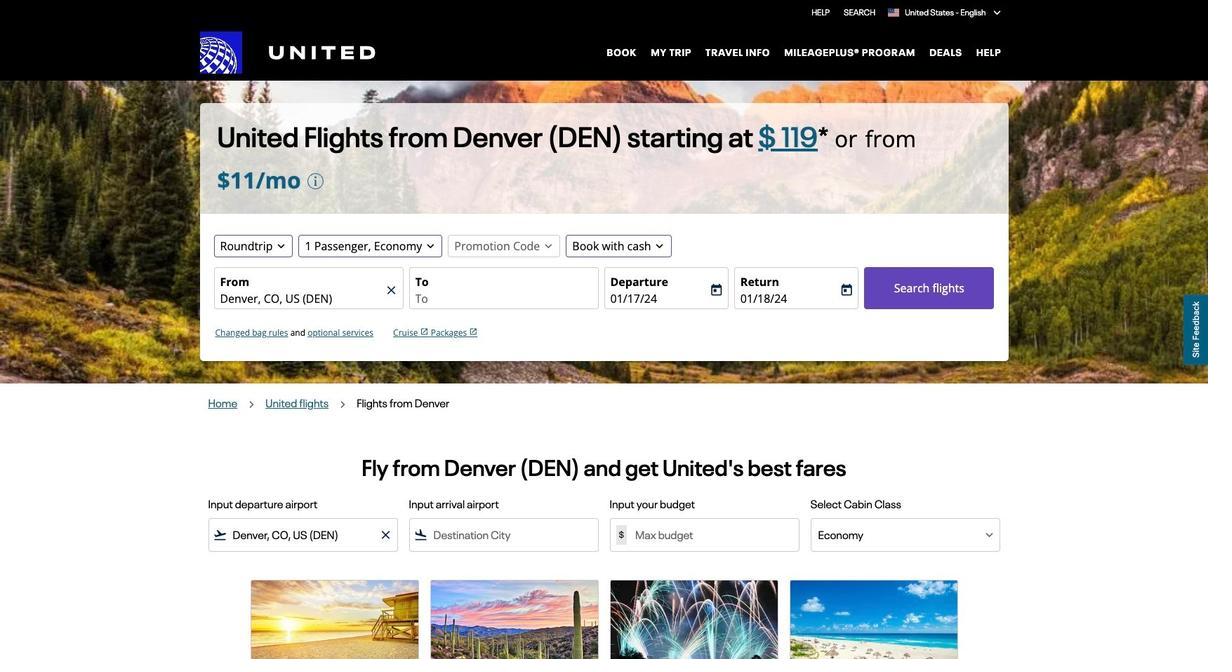 Task type: locate. For each thing, give the bounding box(es) containing it.
click to learn more about pay monthly image
[[307, 173, 324, 190]]

united airlines image
[[200, 32, 375, 74]]

Destination City field
[[433, 527, 592, 544]]

main content
[[0, 81, 1208, 660]]

click to learn more about pay monthly element
[[307, 173, 324, 190]]

fc-booking-origin-aria-label text field
[[220, 291, 383, 307]]

fc-booking-destination-aria-label text field
[[415, 291, 592, 307]]

Origin City field
[[233, 527, 353, 544]]



Task type: describe. For each thing, give the bounding box(es) containing it.
Max budget text field
[[630, 528, 790, 543]]



Task type: vqa. For each thing, say whether or not it's contained in the screenshot.
Slide 4 of 6 icon
no



